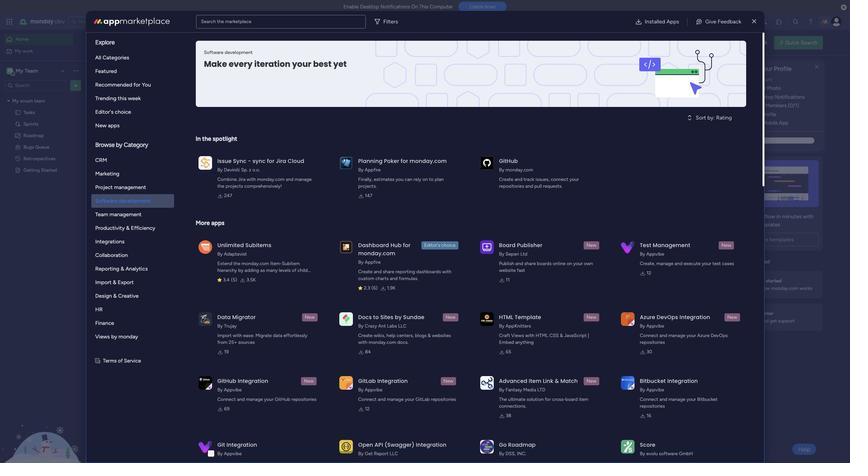Task type: describe. For each thing, give the bounding box(es) containing it.
llc inside open api (swagger) integration by get report llc
[[390, 451, 398, 457]]

templates inside button
[[770, 236, 794, 243]]

1 vertical spatial profile
[[762, 111, 777, 117]]

views inside craft views with html css & javascript | embed anything
[[511, 333, 524, 338]]

development for software development make every iteration your best yet
[[225, 50, 253, 55]]

help for help
[[799, 446, 811, 453]]

147
[[365, 193, 373, 199]]

get inside help center learn and get support
[[770, 318, 777, 324]]

in the spotlight
[[196, 135, 237, 143]]

management for project management
[[114, 184, 146, 190]]

integration for git integration by appvibe
[[227, 441, 257, 449]]

track
[[524, 177, 535, 182]]

1 vertical spatial as
[[238, 274, 243, 280]]

data migrator
[[217, 313, 256, 321]]

all
[[95, 54, 101, 61]]

repositories for connect and manage your github repositories
[[292, 397, 317, 402]]

and inside combine jira with monday.com and manage the projects comprehensively!
[[286, 177, 294, 182]]

the for in
[[202, 135, 211, 143]]

& right design
[[113, 293, 117, 299]]

search inside quick search button
[[801, 39, 818, 46]]

& left efficiency
[[126, 225, 130, 231]]

no thanks
[[639, 243, 661, 249]]

2 vertical spatial workspace image
[[136, 336, 153, 353]]

Search in workspace field
[[14, 81, 57, 89]]

(swagger)
[[385, 441, 415, 449]]

appknitters
[[506, 323, 531, 329]]

for inside planning poker for monday.com by appfire
[[401, 157, 408, 165]]

manage for connect and manage your azure devops repositories
[[669, 333, 686, 338]]

for left you
[[134, 81, 141, 88]]

install our mobile app
[[738, 120, 789, 126]]

list box containing my scrum team
[[0, 94, 87, 268]]

create for docs to sites by sundae
[[358, 333, 373, 338]]

appvibe for azure
[[647, 323, 664, 329]]

custom
[[358, 276, 374, 281]]

give for give feedback
[[706, 18, 717, 25]]

the for extend
[[234, 261, 241, 267]]

your for upload
[[756, 85, 766, 91]]

share for hub
[[383, 269, 394, 275]]

check circle image
[[732, 77, 736, 82]]

1 horizontal spatial gitlab
[[416, 397, 430, 402]]

quick search results list box
[[125, 77, 705, 167]]

monday inside 'button'
[[166, 310, 184, 316]]

-
[[248, 157, 251, 165]]

complete your profile
[[732, 65, 792, 73]]

score by evolu software gmbh
[[640, 441, 693, 457]]

app logo image for connect and manage your bitbucket repositories
[[621, 376, 635, 390]]

team inside invite team members (0/1) link
[[752, 103, 765, 109]]

and down the 'github integration'
[[237, 397, 245, 402]]

(0/1)
[[788, 103, 799, 109]]

public board image for getting started
[[15, 167, 21, 173]]

my inside button
[[15, 48, 21, 54]]

0 horizontal spatial to
[[373, 313, 379, 321]]

ultimate
[[508, 397, 526, 402]]

by:
[[708, 114, 715, 121]]

1 vertical spatial editor's
[[424, 242, 440, 248]]

manage for connect and manage your gitlab repositories
[[387, 397, 404, 402]]

create,
[[640, 261, 656, 267]]

crm inside 'button'
[[198, 310, 209, 316]]

setup account link
[[732, 76, 823, 84]]

more
[[196, 219, 210, 227]]

getting started
[[23, 167, 57, 173]]

your inside boost your workflow in minutes with ready-made templates
[[741, 213, 752, 220]]

your inside good morning, christina! quickly access your recent boards, inbox and workspaces
[[155, 43, 166, 49]]

development for software development
[[119, 198, 151, 204]]

create for dashboard hub for monday.com
[[358, 269, 373, 275]]

and up 1.9k on the bottom of page
[[390, 276, 398, 281]]

1 horizontal spatial github
[[275, 397, 290, 402]]

team inside list box
[[34, 98, 45, 104]]

members
[[766, 103, 787, 109]]

create and track issues, connect your repositories and pull requests.
[[499, 177, 579, 189]]

explore for explore templates
[[750, 236, 769, 243]]

dashboard hub for monday.com
[[358, 241, 411, 257]]

and inside connect and manage your azure devops repositories
[[660, 333, 668, 338]]

appvibe for test
[[647, 251, 664, 257]]

(inbox)
[[171, 186, 191, 194]]

0 horizontal spatial workspaces
[[145, 280, 179, 287]]

by inside planning poker for monday.com by appfire
[[358, 167, 364, 173]]

retrospectives inside quick search results list box
[[144, 138, 181, 144]]

getting for getting started learn how monday.com works
[[748, 278, 765, 284]]

you inside extend the monday.com item-subitem hierarchy by adding as many levels of child subitems as you need.
[[244, 274, 252, 280]]

2 > from the left
[[194, 149, 197, 155]]

spotlight
[[213, 135, 237, 143]]

with inside create and share reporting dashboards with custom charts and formulas.
[[442, 269, 452, 275]]

workflow
[[753, 213, 776, 220]]

git
[[217, 441, 225, 449]]

3.5k
[[247, 277, 256, 283]]

minutes
[[783, 213, 802, 220]]

2 appfire from the top
[[365, 259, 381, 265]]

connections.
[[499, 403, 527, 409]]

11
[[506, 277, 510, 283]]

workspace image for workspace selection element
[[6, 67, 13, 75]]

by up labs
[[395, 313, 402, 321]]

dapulse close image
[[841, 4, 847, 11]]

0 horizontal spatial devops
[[657, 313, 678, 321]]

help for help center learn and get support
[[748, 311, 758, 316]]

devops inside connect and manage your azure devops repositories
[[711, 333, 728, 338]]

match
[[561, 377, 578, 385]]

access
[[137, 43, 154, 49]]

v2 user feedback image
[[727, 39, 732, 46]]

help image
[[808, 18, 814, 25]]

for inside dashboard hub for monday.com
[[403, 241, 411, 249]]

iteration
[[254, 58, 290, 70]]

0 vertical spatial crm
[[95, 157, 107, 163]]

team up github by monday.com
[[508, 149, 519, 155]]

cross-
[[552, 397, 566, 402]]

& left export
[[113, 279, 116, 286]]

your left 'teammates'
[[192, 243, 203, 250]]

0 vertical spatial profile
[[774, 65, 792, 73]]

workspace selection element
[[6, 67, 39, 76]]

azure devops integration
[[640, 313, 710, 321]]

notifications for enable desktop notifications on this computer
[[380, 4, 410, 10]]

repositories inside create and track issues, connect your repositories and pull requests.
[[499, 183, 524, 189]]

yet
[[333, 58, 347, 70]]

with inside craft views with html css & javascript | embed anything
[[525, 333, 535, 338]]

connect for gitlab
[[358, 397, 377, 402]]

0 horizontal spatial get
[[741, 258, 749, 265]]

give feedback link
[[691, 15, 747, 28]]

new for docs to sites by sundae
[[446, 314, 456, 320]]

trending
[[95, 95, 116, 102]]

unlimited
[[217, 241, 244, 249]]

new for advanced item link & match
[[587, 378, 597, 384]]

12 for test
[[647, 270, 652, 276]]

by fantasy media ltd
[[499, 387, 546, 393]]

monday.com inside github by monday.com
[[506, 167, 533, 173]]

(6)
[[372, 285, 378, 291]]

team inside workspace selection element
[[25, 67, 38, 74]]

notifications image
[[731, 18, 738, 25]]

by right browse
[[116, 141, 122, 149]]

2 monday dev > my team > my scrum team from the left
[[334, 149, 423, 155]]

connect and manage your azure devops repositories
[[640, 333, 728, 345]]

dashboards
[[417, 269, 441, 275]]

and inside good morning, christina! quickly access your recent boards, inbox and workspaces
[[219, 43, 228, 49]]

extend the monday.com item-subitem hierarchy by adding as many levels of child subitems as you need.
[[217, 261, 308, 280]]

bitbucket inside bitbucket integration by appvibe
[[640, 377, 666, 385]]

connect
[[551, 177, 569, 182]]

start
[[243, 243, 254, 250]]

filters
[[383, 18, 398, 25]]

recommended for you
[[95, 81, 151, 88]]

home button
[[4, 34, 73, 45]]

invite for your
[[177, 243, 190, 250]]

close update feed (inbox) image
[[125, 186, 133, 194]]

terms of service link
[[103, 357, 141, 365]]

feedback
[[718, 18, 742, 25]]

sort
[[696, 114, 706, 121]]

item-
[[270, 261, 282, 267]]

app logo image for publish and share boards online on your own website fast
[[480, 240, 494, 254]]

your inside create and track issues, connect your repositories and pull requests.
[[570, 177, 579, 182]]

3 > from the left
[[361, 149, 364, 155]]

software for software development make every iteration your best yet
[[204, 50, 223, 55]]

update
[[135, 186, 155, 194]]

retrospectives inside list box
[[23, 156, 55, 161]]

by appvibe for test
[[640, 251, 664, 257]]

25+
[[229, 339, 237, 345]]

3 monday dev > my team > my scrum team from the left
[[430, 149, 519, 155]]

scrum down add to favorites image
[[206, 149, 219, 155]]

templates inside boost your workflow in minutes with ready-made templates
[[756, 221, 781, 228]]

apps marketplace image
[[94, 17, 170, 26]]

your inside publish and share boards online on your own website fast
[[574, 261, 583, 267]]

enable for enable desktop notifications on this computer
[[344, 4, 359, 10]]

integration up connect and manage your azure devops repositories
[[680, 313, 710, 321]]

week
[[128, 95, 141, 102]]

by inside bitbucket integration by appvibe
[[640, 387, 646, 393]]

new for html template
[[587, 314, 597, 320]]

app logo image for create and track issues, connect your repositories and pull requests.
[[480, 156, 494, 170]]

on for rely
[[423, 177, 428, 182]]

app logo image for connect and manage your gitlab repositories
[[339, 376, 353, 390]]

marketplace
[[225, 19, 251, 24]]

installed
[[645, 18, 665, 25]]

unlimited subitems by adaptavist
[[217, 241, 272, 257]]

board
[[499, 241, 516, 249]]

jira inside combine jira with monday.com and manage the projects comprehensively!
[[238, 177, 246, 182]]

of inside extend the monday.com item-subitem hierarchy by adding as many levels of child subitems as you need.
[[292, 268, 297, 273]]

manage for connect and manage your github repositories
[[246, 397, 263, 402]]

workspaces inside good morning, christina! quickly access your recent boards, inbox and workspaces
[[229, 43, 258, 49]]

connect for azure
[[640, 333, 659, 338]]

apps image
[[776, 18, 783, 25]]

app logo image for finally, estimates you can rely on to plan projects.
[[339, 156, 353, 170]]

circle o image for upload
[[732, 86, 736, 91]]

by inside open api (swagger) integration by get report llc
[[358, 451, 364, 457]]

select product image
[[6, 18, 13, 25]]

complete profile link
[[732, 111, 823, 118]]

my inside workspace selection element
[[16, 67, 23, 74]]

gmbh
[[679, 451, 693, 457]]

new for github integration
[[304, 378, 314, 384]]

monday.com inside planning poker for monday.com by appfire
[[410, 157, 447, 165]]

new apps
[[95, 122, 120, 129]]

connect and manage your gitlab repositories
[[358, 397, 456, 402]]

team up issue
[[220, 149, 231, 155]]

scrum up github by monday.com
[[494, 149, 507, 155]]

by inside go roadmap by dss, inc.
[[499, 451, 505, 457]]

crazy
[[365, 323, 377, 329]]

circle o image for invite
[[732, 103, 736, 108]]

your inside software development make every iteration your best yet
[[292, 58, 311, 70]]

import for import with ease: migrate data effortlessly from 25+ sources
[[217, 333, 232, 338]]

app logo image for connect and manage your github repositories
[[198, 376, 212, 390]]

data
[[217, 313, 231, 321]]

docs.
[[397, 339, 409, 345]]

your left "test"
[[702, 261, 712, 267]]

templates image image
[[728, 160, 817, 207]]

circle o image for enable
[[732, 95, 736, 100]]

learn for help
[[748, 318, 760, 324]]

embed
[[499, 339, 514, 345]]

2 monday dev > my team > my scrum team link from the left
[[419, 82, 519, 159]]

app logo image for extend the monday.com item-subitem hierarchy by adding as many levels of child subitems as you need.
[[198, 240, 212, 254]]

adding
[[245, 268, 259, 273]]

my workspaces
[[135, 280, 179, 287]]

by down 'finance'
[[111, 333, 117, 340]]

v2 bolt switch image
[[780, 39, 784, 46]]

0 horizontal spatial views
[[95, 333, 110, 340]]

& right the cases
[[736, 258, 740, 265]]

1 vertical spatial lottie animation element
[[0, 394, 87, 463]]

0 horizontal spatial editor's
[[95, 109, 114, 115]]

1 monday dev > my team > my scrum team link from the left
[[323, 82, 423, 159]]

go
[[499, 441, 507, 449]]

jira inside issue sync - sync for jira cloud by deviniti sp. z o.o.
[[276, 157, 286, 165]]

and left the track
[[515, 177, 523, 182]]

0 horizontal spatial of
[[118, 358, 123, 364]]

banner logo image
[[614, 41, 738, 107]]

manage right create,
[[657, 261, 674, 267]]

on for online
[[567, 261, 572, 267]]

0 vertical spatial as
[[260, 268, 265, 273]]

enable for enable now!
[[470, 4, 484, 10]]

integration for github integration
[[238, 377, 268, 385]]

12 for gitlab
[[365, 406, 370, 412]]

1 horizontal spatial lottie animation element
[[529, 30, 720, 56]]

close my workspaces image
[[125, 279, 133, 287]]

creative
[[118, 293, 139, 299]]

good
[[117, 36, 129, 42]]

import for import & export
[[95, 279, 112, 286]]

appvibe inside 'git integration by appvibe'
[[224, 451, 242, 457]]

roy mann
[[159, 209, 182, 215]]

app logo image for create, manage and execute your test cases
[[621, 240, 635, 254]]

app logo image for create wikis, help centers, blogs & websites with monday.com docs.
[[339, 312, 353, 326]]

seperi
[[506, 251, 519, 257]]

scrum up planning poker for monday.com by appfire
[[398, 149, 411, 155]]

every
[[229, 58, 252, 70]]

connect inside connect and manage your bitbucket repositories
[[640, 397, 659, 402]]

by appvibe for azure
[[640, 323, 664, 329]]

monday.com inside combine jira with monday.com and manage the projects comprehensively!
[[257, 177, 285, 182]]

need.
[[253, 274, 264, 280]]

no
[[639, 243, 645, 249]]

analytics
[[125, 265, 148, 272]]

0 horizontal spatial html
[[499, 313, 513, 321]]

create and share reporting dashboards with custom charts and formulas.
[[358, 269, 452, 281]]

publisher
[[517, 241, 543, 249]]

my inside list box
[[12, 98, 19, 104]]

0 horizontal spatial choice
[[115, 109, 131, 115]]

category
[[124, 141, 148, 149]]

manage inside combine jira with monday.com and manage the projects comprehensively!
[[295, 177, 312, 182]]

solution
[[527, 397, 544, 402]]

roadmap inside go roadmap by dss, inc.
[[508, 441, 536, 449]]

sites
[[380, 313, 394, 321]]

circle o image
[[732, 112, 736, 117]]

new for azure devops integration
[[728, 314, 738, 320]]

tasks
[[23, 109, 35, 115]]

16
[[647, 413, 652, 419]]

with inside boost your workflow in minutes with ready-made templates
[[803, 213, 814, 220]]

ant
[[378, 323, 386, 329]]

1 monday dev > my team > my scrum team from the left
[[142, 149, 231, 155]]

5 > from the left
[[457, 149, 460, 155]]

create, manage and execute your test cases
[[640, 261, 734, 267]]

team up planning poker for monday.com by appfire
[[412, 149, 423, 155]]

appvibe for gitlab
[[365, 387, 383, 393]]

invite members image
[[761, 18, 768, 25]]

with inside combine jira with monday.com and manage the projects comprehensively!
[[247, 177, 256, 182]]

enable desktop notifications on this computer
[[344, 4, 453, 10]]



Task type: vqa. For each thing, say whether or not it's contained in the screenshot.
the "Bindeer Inc. is a financial services company that provides a wide range of banking and investing services to individuals and businesses."
no



Task type: locate. For each thing, give the bounding box(es) containing it.
inbox
[[204, 43, 217, 49]]

appfire down planning
[[365, 167, 381, 173]]

monday.com down wikis, on the left bottom of page
[[369, 339, 396, 345]]

help inside button
[[799, 446, 811, 453]]

repositories
[[499, 183, 524, 189], [640, 339, 665, 345], [292, 397, 317, 402], [431, 397, 456, 402], [640, 403, 665, 409]]

monday.com up rely
[[410, 157, 447, 165]]

0 vertical spatial llc
[[398, 323, 407, 329]]

explore up all
[[95, 39, 115, 46]]

0 vertical spatial help
[[748, 311, 758, 316]]

monday.com inside create wikis, help centers, blogs & websites with monday.com docs.
[[369, 339, 396, 345]]

your down christina! at the top left of the page
[[155, 43, 166, 49]]

manage for connect and manage your bitbucket repositories
[[669, 397, 686, 402]]

app logo image for connect and manage your azure devops repositories
[[621, 312, 635, 326]]

complete for complete profile
[[738, 111, 761, 117]]

circle o image inside enable desktop notifications link
[[732, 95, 736, 100]]

by appvibe for gitlab
[[358, 387, 383, 393]]

explore for explore
[[95, 39, 115, 46]]

terms of use image
[[95, 357, 100, 365]]

html up by appknitters
[[499, 313, 513, 321]]

2 vertical spatial github
[[275, 397, 290, 402]]

on inside publish and share boards online on your own website fast
[[567, 261, 572, 267]]

development inside software development make every iteration your best yet
[[225, 50, 253, 55]]

manage down gitlab integration
[[387, 397, 404, 402]]

public board image for tasks
[[15, 109, 21, 116]]

manage down cloud
[[295, 177, 312, 182]]

0 vertical spatial jira
[[276, 157, 286, 165]]

0 vertical spatial learn
[[721, 258, 735, 265]]

template
[[515, 313, 541, 321]]

enable for enable desktop notifications
[[738, 94, 754, 100]]

1 horizontal spatial enable
[[470, 4, 484, 10]]

workspace image inside work management button
[[426, 300, 442, 316]]

jira left cloud
[[276, 157, 286, 165]]

1 horizontal spatial jira
[[276, 157, 286, 165]]

monday.com up adding
[[242, 261, 269, 267]]

your inside connect and manage your bitbucket repositories
[[687, 397, 696, 402]]

help inside help center learn and get support
[[748, 311, 758, 316]]

appvibe down git in the bottom of the page
[[224, 451, 242, 457]]

create inside create wikis, help centers, blogs & websites with monday.com docs.
[[358, 333, 373, 338]]

efficiency
[[131, 225, 155, 231]]

circle o image inside invite team members (0/1) link
[[732, 103, 736, 108]]

1 horizontal spatial software
[[204, 50, 223, 55]]

invite inside button
[[674, 243, 686, 249]]

ease:
[[243, 333, 254, 338]]

1 vertical spatial software
[[95, 198, 118, 204]]

2.3 (6)
[[364, 285, 378, 291]]

1 vertical spatial azure
[[698, 333, 710, 338]]

1 vertical spatial bitbucket
[[698, 397, 718, 402]]

complete up install
[[738, 111, 761, 117]]

management for work management
[[467, 310, 497, 316]]

app logo image for combine jira with monday.com and manage the projects comprehensively!
[[198, 156, 212, 170]]

1 horizontal spatial on
[[567, 261, 572, 267]]

help center element
[[721, 304, 823, 331]]

dapulse x slim image
[[752, 17, 757, 26]]

the inside extend the monday.com item-subitem hierarchy by adding as many levels of child subitems as you need.
[[234, 261, 241, 267]]

your up account
[[760, 65, 773, 73]]

repositories for connect and manage your gitlab repositories
[[431, 397, 456, 402]]

monday.com inside dashboard hub for monday.com
[[358, 250, 396, 257]]

with inside the import with ease: migrate data effortlessly from 25+ sources
[[233, 333, 242, 338]]

management up software development at the top of the page
[[114, 184, 146, 190]]

to up crazy
[[373, 313, 379, 321]]

app logo image for the ultimate solution for cross-board item connections.
[[480, 376, 494, 390]]

subitems
[[217, 274, 237, 280]]

quick
[[786, 39, 800, 46]]

no thanks button
[[636, 241, 663, 252]]

new for data migrator
[[305, 314, 315, 320]]

feed
[[157, 186, 170, 194]]

wikis,
[[374, 333, 385, 338]]

app
[[779, 120, 789, 126]]

dapulse x slim image
[[813, 63, 821, 71]]

views
[[511, 333, 524, 338], [95, 333, 110, 340]]

by left adding
[[238, 268, 244, 273]]

roadmap up inc.
[[508, 441, 536, 449]]

bitbucket
[[640, 377, 666, 385], [698, 397, 718, 402]]

and down cloud
[[286, 177, 294, 182]]

1 horizontal spatial invite
[[674, 243, 686, 249]]

crm right sales
[[198, 310, 209, 316]]

thanks
[[647, 243, 661, 249]]

by inside issue sync - sync for jira cloud by deviniti sp. z o.o.
[[217, 167, 223, 173]]

and up fast
[[516, 261, 523, 267]]

appvibe for github
[[224, 387, 242, 393]]

connect down gitlab integration
[[358, 397, 377, 402]]

your up made
[[741, 213, 752, 220]]

0 horizontal spatial 12
[[365, 406, 370, 412]]

1 horizontal spatial workspace image
[[136, 336, 153, 353]]

dashboard
[[358, 241, 389, 249]]

azure inside connect and manage your azure devops repositories
[[698, 333, 710, 338]]

component image
[[447, 310, 453, 316]]

1 horizontal spatial give
[[735, 39, 745, 46]]

1 vertical spatial of
[[118, 358, 123, 364]]

your down gitlab integration
[[405, 397, 415, 402]]

roadmap down sprints at the top left
[[23, 133, 44, 138]]

and inside connect and manage your bitbucket repositories
[[660, 397, 668, 402]]

create inside create and track issues, connect your repositories and pull requests.
[[499, 177, 514, 182]]

your down account
[[756, 85, 766, 91]]

with up the anything
[[525, 333, 535, 338]]

create up 'custom'
[[358, 269, 373, 275]]

1 appfire from the top
[[365, 167, 381, 173]]

& up export
[[121, 265, 124, 272]]

installed apps button
[[630, 15, 685, 28]]

0 vertical spatial notifications
[[380, 4, 410, 10]]

give for give feedback
[[735, 39, 745, 46]]

1 image
[[751, 14, 757, 22]]

git integration by appvibe
[[217, 441, 257, 457]]

1 vertical spatial jira
[[238, 177, 246, 182]]

started
[[41, 167, 57, 173]]

migrate
[[256, 333, 272, 338]]

by appvibe
[[640, 251, 664, 257], [640, 323, 664, 329], [217, 387, 242, 393], [358, 387, 383, 393]]

0 vertical spatial public board image
[[15, 109, 21, 116]]

with up 84
[[358, 339, 368, 345]]

cloud
[[288, 157, 304, 165]]

repositories inside connect and manage your azure devops repositories
[[640, 339, 665, 345]]

1 > from the left
[[170, 149, 172, 155]]

by appvibe down azure devops integration
[[640, 323, 664, 329]]

appvibe inside bitbucket integration by appvibe
[[647, 387, 664, 393]]

1 horizontal spatial get
[[770, 318, 777, 324]]

development down 'close update feed (inbox)' icon
[[119, 198, 151, 204]]

12 down create,
[[647, 270, 652, 276]]

1 horizontal spatial help
[[799, 446, 811, 453]]

by appvibe down the 'github integration'
[[217, 387, 242, 393]]

1 horizontal spatial apps
[[211, 219, 225, 227]]

0 horizontal spatial gitlab
[[358, 377, 376, 385]]

editor's choice down trending this week
[[95, 109, 131, 115]]

caret down image
[[7, 98, 10, 103]]

your down azure devops integration
[[687, 333, 696, 338]]

app logo image for craft views with html css & javascript | embed anything
[[480, 312, 494, 326]]

1 vertical spatial desktop
[[755, 94, 774, 100]]

the inside combine jira with monday.com and manage the projects comprehensively!
[[217, 183, 224, 189]]

1 horizontal spatial views
[[511, 333, 524, 338]]

as up need.
[[260, 268, 265, 273]]

12 down gitlab integration
[[365, 406, 370, 412]]

queue
[[35, 144, 49, 150]]

0 vertical spatial you
[[396, 177, 404, 182]]

0 vertical spatial bitbucket
[[640, 377, 666, 385]]

crm up marketing
[[95, 157, 107, 163]]

workspaces down the analytics
[[145, 280, 179, 287]]

0 vertical spatial github
[[499, 157, 518, 165]]

by appvibe for github
[[217, 387, 242, 393]]

jira down sp.
[[238, 177, 246, 182]]

lottie animation image
[[0, 394, 87, 463]]

1 vertical spatial to
[[373, 313, 379, 321]]

editor's up the dashboards
[[424, 242, 440, 248]]

on
[[411, 4, 418, 10]]

views down 'finance'
[[95, 333, 110, 340]]

monday.com down the started in the right bottom of the page
[[771, 286, 799, 291]]

circle o image
[[732, 86, 736, 91], [732, 95, 736, 100], [732, 103, 736, 108], [732, 121, 736, 126]]

in
[[196, 135, 201, 143]]

docs
[[358, 313, 372, 321]]

0 horizontal spatial bitbucket
[[640, 377, 666, 385]]

0 vertical spatial complete
[[732, 65, 759, 73]]

1 horizontal spatial import
[[217, 333, 232, 338]]

enable inside enable desktop notifications link
[[738, 94, 754, 100]]

integration right git in the bottom of the page
[[227, 441, 257, 449]]

lottie animation element
[[529, 30, 720, 56], [0, 394, 87, 463]]

integration inside open api (swagger) integration by get report llc
[[416, 441, 447, 449]]

trujay
[[224, 323, 237, 329]]

monday.com inside getting started learn how monday.com works
[[771, 286, 799, 291]]

2 vertical spatial public board image
[[15, 167, 21, 173]]

app logo image
[[198, 156, 212, 170], [339, 156, 353, 170], [480, 156, 494, 170], [198, 240, 212, 254], [339, 240, 353, 254], [480, 240, 494, 254], [621, 240, 635, 254], [198, 312, 212, 326], [339, 312, 353, 326], [480, 312, 494, 326], [621, 312, 635, 326], [198, 376, 212, 390], [339, 376, 353, 390], [621, 376, 635, 390], [480, 376, 494, 390], [198, 440, 212, 453], [339, 440, 353, 453], [480, 440, 494, 453], [621, 440, 635, 453]]

1 circle o image from the top
[[732, 86, 736, 91]]

apps right 'more' at the left
[[211, 219, 225, 227]]

1 horizontal spatial editor's
[[424, 242, 440, 248]]

0 vertical spatial choice
[[115, 109, 131, 115]]

getting inside getting started learn how monday.com works
[[748, 278, 765, 284]]

share for publisher
[[525, 261, 536, 267]]

getting for getting started
[[23, 167, 40, 173]]

item
[[579, 397, 589, 402]]

30
[[647, 349, 653, 355]]

circle o image inside upload your photo link
[[732, 86, 736, 91]]

0 vertical spatial getting
[[23, 167, 40, 173]]

your down the 'github integration'
[[264, 397, 274, 402]]

new for gitlab integration
[[444, 378, 454, 384]]

create down github by monday.com
[[499, 177, 514, 182]]

0 horizontal spatial retrospectives
[[23, 156, 55, 161]]

desktop for enable desktop notifications on this computer
[[360, 4, 379, 10]]

your down bitbucket integration by appvibe
[[687, 397, 696, 402]]

0 horizontal spatial desktop
[[360, 4, 379, 10]]

manage down bitbucket integration by appvibe
[[669, 397, 686, 402]]

add to favorites image
[[207, 138, 213, 144]]

monday.com down dashboard
[[358, 250, 396, 257]]

go roadmap by dss, inc.
[[499, 441, 536, 457]]

1 horizontal spatial of
[[292, 268, 297, 273]]

your for complete
[[760, 65, 773, 73]]

new
[[95, 122, 107, 129], [587, 242, 597, 248], [722, 242, 732, 248], [305, 314, 315, 320], [446, 314, 456, 320], [587, 314, 597, 320], [728, 314, 738, 320], [304, 378, 314, 384], [444, 378, 454, 384], [587, 378, 597, 384]]

new for test management
[[722, 242, 732, 248]]

management for team management
[[110, 211, 142, 218]]

give inside button
[[706, 18, 717, 25]]

1 horizontal spatial editor's choice
[[424, 242, 456, 248]]

option
[[0, 95, 87, 96]]

this
[[419, 4, 429, 10]]

with right minutes
[[803, 213, 814, 220]]

1 vertical spatial choice
[[442, 242, 456, 248]]

desktop up filters dropdown button
[[360, 4, 379, 10]]

1 vertical spatial explore
[[750, 236, 769, 243]]

z
[[249, 167, 251, 173]]

0 horizontal spatial search
[[201, 19, 216, 24]]

you inside finally, estimates you can rely on to plan projects.
[[396, 177, 404, 182]]

notifications for enable desktop notifications
[[775, 94, 805, 100]]

sales
[[185, 310, 197, 316]]

public board image up sync
[[230, 137, 237, 145]]

reporting & analytics
[[95, 265, 148, 272]]

appfire
[[365, 167, 381, 173], [365, 259, 381, 265]]

as right (5)
[[238, 274, 243, 280]]

and left execute
[[675, 261, 683, 267]]

create inside create and share reporting dashboards with custom charts and formulas.
[[358, 269, 373, 275]]

github for integration
[[217, 377, 236, 385]]

circle o image for install
[[732, 121, 736, 126]]

& right the link
[[555, 377, 559, 385]]

1 vertical spatial search
[[801, 39, 818, 46]]

featured
[[95, 68, 117, 74]]

cases
[[722, 261, 734, 267]]

and down gitlab integration
[[378, 397, 386, 402]]

0 vertical spatial to
[[429, 177, 434, 182]]

6 > from the left
[[482, 149, 485, 155]]

learn inside getting started learn how monday.com works
[[748, 286, 760, 291]]

management inside button
[[467, 310, 497, 316]]

with up 25+
[[233, 333, 242, 338]]

0 horizontal spatial notifications
[[380, 4, 410, 10]]

and up adaptavist
[[233, 243, 242, 250]]

productivity
[[95, 225, 125, 231]]

appfire inside planning poker for monday.com by appfire
[[365, 167, 381, 173]]

1 vertical spatial create
[[358, 269, 373, 275]]

explore inside button
[[750, 236, 769, 243]]

1 horizontal spatial search
[[801, 39, 818, 46]]

manage inside connect and manage your bitbucket repositories
[[669, 397, 686, 402]]

1 horizontal spatial share
[[525, 261, 536, 267]]

integration for gitlab integration
[[377, 377, 408, 385]]

roy mann image
[[141, 209, 155, 223]]

on inside finally, estimates you can rely on to plan projects.
[[423, 177, 428, 182]]

0 horizontal spatial invite
[[177, 243, 190, 250]]

1 vertical spatial html
[[536, 333, 549, 338]]

create down crazy
[[358, 333, 373, 338]]

desktop for enable desktop notifications
[[755, 94, 774, 100]]

0 vertical spatial retrospectives
[[144, 138, 181, 144]]

list box
[[0, 94, 87, 268]]

monday dev > my team > my scrum team link
[[323, 82, 423, 159], [419, 82, 519, 159]]

bugs queue
[[23, 144, 49, 150]]

retrospectives right public board icon at the top of page
[[144, 138, 181, 144]]

by appvibe down thanks
[[640, 251, 664, 257]]

new for board publisher
[[587, 242, 597, 248]]

notifications
[[380, 4, 410, 10], [775, 94, 805, 100]]

work
[[23, 48, 33, 54], [455, 310, 466, 316]]

|
[[588, 333, 589, 338]]

to inside finally, estimates you can rely on to plan projects.
[[429, 177, 434, 182]]

apps for new apps
[[108, 122, 120, 129]]

0 vertical spatial of
[[292, 268, 297, 273]]

the for search
[[217, 19, 224, 24]]

public board image
[[15, 109, 21, 116], [230, 137, 237, 145], [15, 167, 21, 173]]

2 circle o image from the top
[[732, 95, 736, 100]]

many
[[266, 268, 278, 273]]

started
[[766, 278, 782, 284]]

integration up connect and manage your gitlab repositories
[[377, 377, 408, 385]]

planning poker for monday.com by appfire
[[358, 157, 447, 173]]

support
[[779, 318, 795, 324]]

2 vertical spatial create
[[358, 333, 373, 338]]

by inside github by monday.com
[[499, 167, 505, 173]]

your inside connect and manage your azure devops repositories
[[687, 333, 696, 338]]

retrospectives up getting started
[[23, 156, 55, 161]]

app logo image for create and share reporting dashboards with custom charts and formulas.
[[339, 240, 353, 254]]

1 vertical spatial import
[[217, 333, 232, 338]]

1 vertical spatial editor's choice
[[424, 242, 456, 248]]

bitbucket inside connect and manage your bitbucket repositories
[[698, 397, 718, 402]]

your right connect
[[570, 177, 579, 182]]

complete
[[732, 65, 759, 73], [738, 111, 761, 117]]

update feed (inbox)
[[135, 186, 191, 194]]

app logo image for import with ease: migrate data effortlessly from 25+ sources
[[198, 312, 212, 326]]

0 horizontal spatial jira
[[238, 177, 246, 182]]

3 circle o image from the top
[[732, 103, 736, 108]]

inbox image
[[746, 18, 753, 25]]

complete up setup
[[732, 65, 759, 73]]

by inside score by evolu software gmbh
[[640, 451, 646, 457]]

0 horizontal spatial help
[[748, 311, 758, 316]]

manage inside connect and manage your azure devops repositories
[[669, 333, 686, 338]]

integrations
[[95, 238, 125, 245]]

workspaces up every
[[229, 43, 258, 49]]

software down project
[[95, 198, 118, 204]]

issue sync - sync for jira cloud by deviniti sp. z o.o.
[[217, 157, 304, 173]]

llc up centers, in the bottom left of the page
[[398, 323, 407, 329]]

& inside create wikis, help centers, blogs & websites with monday.com docs.
[[428, 333, 431, 338]]

0 horizontal spatial give
[[706, 18, 717, 25]]

connect up 30
[[640, 333, 659, 338]]

share inside publish and share boards online on your own website fast
[[525, 261, 536, 267]]

with right the dashboards
[[442, 269, 452, 275]]

enable inside enable now! button
[[470, 4, 484, 10]]

get down center in the bottom right of the page
[[770, 318, 777, 324]]

christina overa image
[[831, 16, 842, 27]]

by inside 'git integration by appvibe'
[[217, 451, 223, 457]]

software for software development
[[95, 198, 118, 204]]

roadmap inside list box
[[23, 133, 44, 138]]

search everything image
[[793, 18, 800, 25]]

monday.com inside extend the monday.com item-subitem hierarchy by adding as many levels of child subitems as you need.
[[242, 261, 269, 267]]

import up design
[[95, 279, 112, 286]]

github for by
[[499, 157, 518, 165]]

desktop up invite team members (0/1)
[[755, 94, 774, 100]]

1 vertical spatial crm
[[198, 310, 209, 316]]

1 vertical spatial give
[[735, 39, 745, 46]]

javascript
[[564, 333, 587, 338]]

public board image
[[134, 137, 141, 145]]

1 vertical spatial llc
[[390, 451, 398, 457]]

0 horizontal spatial development
[[119, 198, 151, 204]]

0 vertical spatial desktop
[[360, 4, 379, 10]]

share inside create and share reporting dashboards with custom charts and formulas.
[[383, 269, 394, 275]]

0 vertical spatial work
[[23, 48, 33, 54]]

for inside issue sync - sync for jira cloud by deviniti sp. z o.o.
[[267, 157, 275, 165]]

0 vertical spatial your
[[760, 65, 773, 73]]

learn for getting
[[748, 286, 760, 291]]

0 horizontal spatial monday dev > my team > my scrum team
[[142, 149, 231, 155]]

editor's choice up the dashboards
[[424, 242, 456, 248]]

choice
[[115, 109, 131, 115], [442, 242, 456, 248]]

0 horizontal spatial llc
[[390, 451, 398, 457]]

1 horizontal spatial as
[[260, 268, 265, 273]]

getting started learn how monday.com works
[[748, 278, 813, 291]]

plan
[[435, 177, 444, 182]]

boost your workflow in minutes with ready-made templates
[[726, 213, 814, 228]]

& right the css at the bottom right of page
[[560, 333, 563, 338]]

circle o image inside install our mobile app link
[[732, 121, 736, 126]]

integration inside 'git integration by appvibe'
[[227, 441, 257, 449]]

html template
[[499, 313, 541, 321]]

connect inside connect and manage your azure devops repositories
[[640, 333, 659, 338]]

integration up connect and manage your github repositories
[[238, 377, 268, 385]]

1 horizontal spatial devops
[[711, 333, 728, 338]]

apps for more apps
[[211, 219, 225, 227]]

2.3
[[364, 285, 370, 291]]

0 vertical spatial editor's choice
[[95, 109, 131, 115]]

1 horizontal spatial explore
[[750, 236, 769, 243]]

sundae
[[403, 313, 425, 321]]

getting inside list box
[[23, 167, 40, 173]]

setup
[[738, 77, 752, 83]]

scrum inside list box
[[20, 98, 33, 104]]

integration right (swagger)
[[416, 441, 447, 449]]

get
[[741, 258, 749, 265], [770, 318, 777, 324]]

integration for bitbucket integration by appvibe
[[668, 377, 698, 385]]

import inside the import with ease: migrate data effortlessly from 25+ sources
[[217, 333, 232, 338]]

1 vertical spatial management
[[110, 211, 142, 218]]

0 vertical spatial azure
[[640, 313, 656, 321]]

0 horizontal spatial import
[[95, 279, 112, 286]]

for right hub at the left of the page
[[403, 241, 411, 249]]

and down bitbucket integration by appvibe
[[660, 397, 668, 402]]

for
[[134, 81, 141, 88], [267, 157, 275, 165], [401, 157, 408, 165], [403, 241, 411, 249], [545, 397, 551, 402]]

1 vertical spatial development
[[119, 198, 151, 204]]

roy
[[159, 209, 168, 215]]

by trujay
[[217, 323, 237, 329]]

invite your teammates and start collaborating
[[177, 243, 288, 250]]

2 horizontal spatial monday dev > my team > my scrum team
[[430, 149, 519, 155]]

0 vertical spatial editor's
[[95, 109, 114, 115]]

1 horizontal spatial llc
[[398, 323, 407, 329]]

team up tasks
[[34, 98, 45, 104]]

html inside craft views with html css & javascript | embed anything
[[536, 333, 549, 338]]

by inside unlimited subitems by adaptavist
[[217, 251, 223, 257]]

appvibe up 16
[[647, 387, 664, 393]]

for inside the ultimate solution for cross-board item connections.
[[545, 397, 551, 402]]

1 horizontal spatial html
[[536, 333, 549, 338]]

project management
[[95, 184, 146, 190]]

for right poker
[[401, 157, 408, 165]]

team
[[34, 98, 45, 104], [220, 149, 231, 155], [412, 149, 423, 155], [508, 149, 519, 155]]

workspace image left my team
[[6, 67, 13, 75]]

and
[[219, 43, 228, 49], [286, 177, 294, 182], [515, 177, 523, 182], [526, 183, 533, 189], [233, 243, 242, 250], [516, 261, 523, 267], [675, 261, 683, 267], [374, 269, 382, 275], [390, 276, 398, 281], [761, 318, 769, 324], [660, 333, 668, 338], [237, 397, 245, 402], [378, 397, 386, 402], [660, 397, 668, 402]]

1 vertical spatial getting
[[748, 278, 765, 284]]

work right component icon on the right of the page
[[455, 310, 466, 316]]

with inside create wikis, help centers, blogs & websites with monday.com docs.
[[358, 339, 368, 345]]

by inside extend the monday.com item-subitem hierarchy by adding as many levels of child subitems as you need.
[[238, 268, 244, 273]]

and inside publish and share boards online on your own website fast
[[516, 261, 523, 267]]

workspace image
[[6, 67, 13, 75], [426, 300, 442, 316], [136, 336, 153, 353]]

connect for github
[[217, 397, 236, 402]]

all categories
[[95, 54, 129, 61]]

explore down made
[[750, 236, 769, 243]]

0 vertical spatial lottie animation element
[[529, 30, 720, 56]]

the down combine
[[217, 183, 224, 189]]

and up the charts
[[374, 269, 382, 275]]

search right quick at the top right
[[801, 39, 818, 46]]

repositories for connect and manage your bitbucket repositories
[[640, 403, 665, 409]]

score
[[640, 441, 656, 449]]

work management button
[[419, 293, 701, 323]]

workspace image containing m
[[6, 67, 13, 75]]

centers,
[[397, 333, 414, 338]]

& inside craft views with html css & javascript | embed anything
[[560, 333, 563, 338]]

workspace image for work management button at the bottom
[[426, 300, 442, 316]]

html left the css at the bottom right of page
[[536, 333, 549, 338]]

learn inside help center learn and get support
[[748, 318, 760, 324]]

0 vertical spatial html
[[499, 313, 513, 321]]

gitlab
[[358, 377, 376, 385], [416, 397, 430, 402]]

integration
[[680, 313, 710, 321], [238, 377, 268, 385], [377, 377, 408, 385], [668, 377, 698, 385], [227, 441, 257, 449], [416, 441, 447, 449]]

and down the track
[[526, 183, 533, 189]]

and inside help center learn and get support
[[761, 318, 769, 324]]

search
[[201, 19, 216, 24], [801, 39, 818, 46]]

css
[[550, 333, 559, 338]]

github
[[499, 157, 518, 165], [217, 377, 236, 385], [275, 397, 290, 402]]

1 vertical spatial public board image
[[230, 137, 237, 145]]

the
[[217, 19, 224, 24], [202, 135, 211, 143], [217, 183, 224, 189], [234, 261, 241, 267]]

complete for complete your profile
[[732, 65, 759, 73]]

0 horizontal spatial work
[[23, 48, 33, 54]]

0 horizontal spatial crm
[[95, 157, 107, 163]]

4 > from the left
[[386, 149, 389, 155]]

1 vertical spatial help
[[799, 446, 811, 453]]

your left "own"
[[574, 261, 583, 267]]

monday dev > my team > my scrum team
[[142, 149, 231, 155], [334, 149, 423, 155], [430, 149, 519, 155]]

0 horizontal spatial explore
[[95, 39, 115, 46]]

manage down the 'github integration'
[[246, 397, 263, 402]]

export
[[118, 279, 134, 286]]

invite for team
[[738, 103, 751, 109]]

4 circle o image from the top
[[732, 121, 736, 126]]

0 horizontal spatial apps
[[108, 122, 120, 129]]

1 vertical spatial work
[[455, 310, 466, 316]]

photo
[[767, 85, 781, 91]]

projects.
[[358, 183, 377, 189]]

software
[[204, 50, 223, 55], [95, 198, 118, 204]]

bitbucket integration by appvibe
[[640, 377, 698, 393]]

github inside github by monday.com
[[499, 157, 518, 165]]



